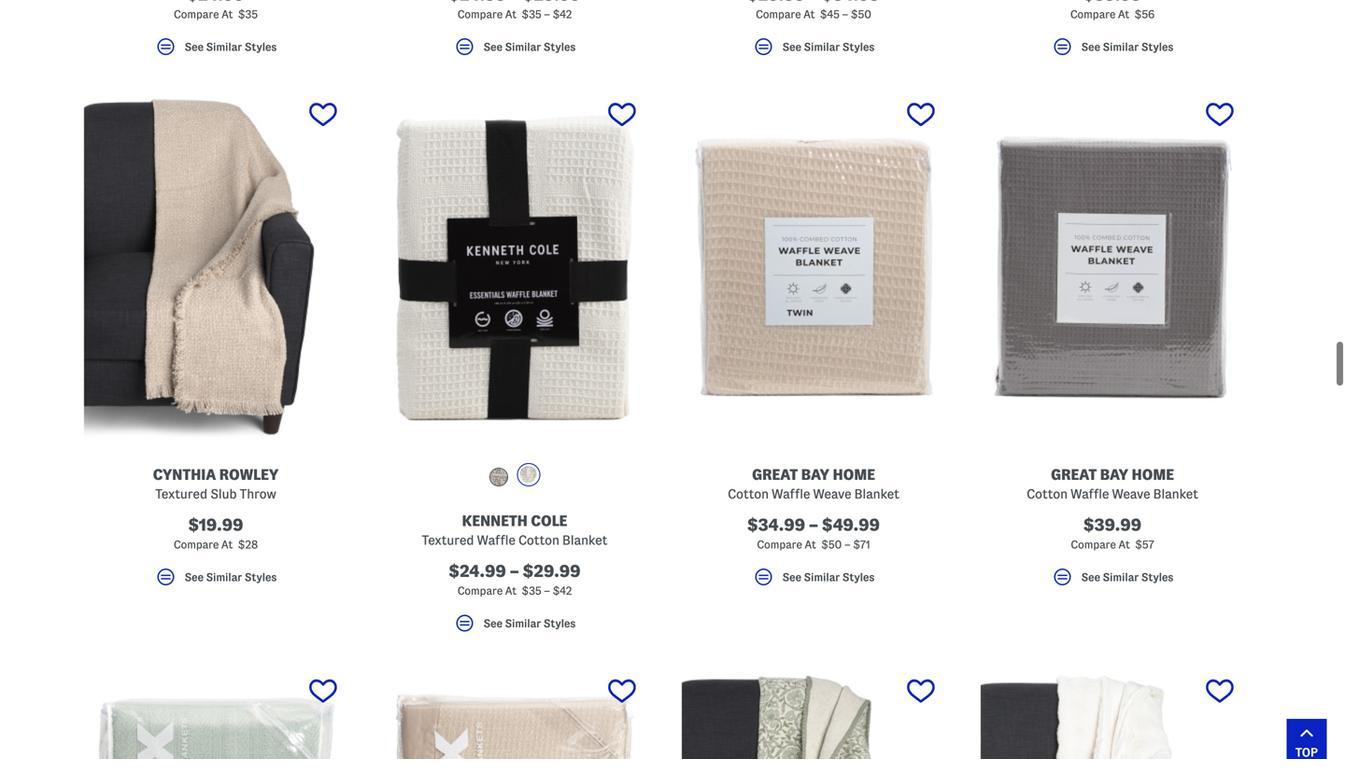 Task type: locate. For each thing, give the bounding box(es) containing it.
compare at              $56 link
[[972, 0, 1254, 25]]

0 horizontal spatial textured
[[155, 488, 208, 502]]

blanket inside "kenneth cole textured waffle cotton blanket"
[[563, 534, 608, 548]]

$35 for compare at              $35
[[238, 9, 258, 20]]

great bay home cotton waffle weave blanket
[[728, 467, 900, 502], [1027, 467, 1199, 502]]

see similar styles button
[[75, 36, 357, 67], [374, 36, 656, 67], [673, 36, 955, 67], [972, 36, 1254, 67], [75, 567, 357, 597], [673, 567, 955, 597], [972, 567, 1254, 597], [374, 613, 656, 644]]

similar
[[206, 41, 242, 53], [505, 41, 541, 53], [804, 41, 840, 53], [1103, 41, 1139, 53], [206, 572, 242, 584], [804, 572, 840, 584], [1103, 572, 1139, 584], [505, 618, 541, 630]]

similar down $28
[[206, 572, 242, 584]]

see inside made in portugal $39.99 compare at              $56 element
[[1082, 41, 1101, 53]]

1 horizontal spatial home
[[1132, 467, 1175, 483]]

similar down $57
[[1103, 572, 1139, 584]]

similar for see similar styles button under $34.99 – $49.99 compare at              $50 – $71
[[804, 572, 840, 584]]

1 horizontal spatial waffle
[[772, 488, 811, 502]]

0 horizontal spatial cotton
[[519, 534, 560, 548]]

1 horizontal spatial blanket
[[855, 488, 900, 502]]

0 horizontal spatial home
[[833, 467, 876, 483]]

see similar styles inside great bay home cotton waffle weave blanket $39.99 compare at              $57 element
[[1082, 572, 1174, 584]]

1 great bay home cotton waffle weave blanket from the left
[[728, 467, 900, 502]]

home up $39.99
[[1132, 467, 1175, 483]]

0 horizontal spatial great bay home cotton waffle weave blanket
[[728, 467, 900, 502]]

home
[[833, 467, 876, 483], [1132, 467, 1175, 483]]

2 home from the left
[[1132, 467, 1175, 483]]

see similar styles button down compare at              $45 – $50
[[673, 36, 955, 67]]

styles down $56
[[1142, 41, 1174, 53]]

home for $34.99 – $49.99
[[833, 467, 876, 483]]

see inside kenneth cole textured waffle cotton blanket $24.99 – $29.99 compare at              $35 – $42 'element'
[[484, 618, 503, 630]]

list box inside kenneth cole textured waffle cotton blanket $24.99 – $29.99 compare at              $35 – $42 'element'
[[485, 464, 545, 495]]

0 horizontal spatial blanket
[[563, 534, 608, 548]]

kenneth cole textured waffle cotton blanket
[[422, 513, 608, 548]]

blanket up $49.99 in the right of the page
[[855, 488, 900, 502]]

1 bay from the left
[[802, 467, 830, 483]]

2 weave from the left
[[1113, 488, 1151, 502]]

weave up $39.99
[[1113, 488, 1151, 502]]

see similar styles down $57
[[1082, 572, 1174, 584]]

compare inside $39.99 compare at              $57
[[1071, 539, 1117, 551]]

great for $39.99
[[1051, 467, 1097, 483]]

2 great from the left
[[1051, 467, 1097, 483]]

great
[[752, 467, 798, 483], [1051, 467, 1097, 483]]

2 horizontal spatial cotton
[[1027, 488, 1068, 502]]

0 horizontal spatial cotton waffle weave blanket image
[[673, 91, 955, 444]]

made in portugal $39.99 compare at              $56 element
[[972, 0, 1254, 67]]

see down $19.99 compare at              $28
[[185, 572, 204, 584]]

cynthia
[[153, 467, 216, 483]]

cynthia rowley textured slub throw
[[153, 467, 279, 502]]

1 horizontal spatial cotton waffle weave blanket image
[[972, 91, 1254, 444]]

$57
[[1136, 539, 1155, 551]]

1 vertical spatial $50
[[822, 539, 842, 551]]

similar down $34.99 – $49.99 compare at              $50 – $71
[[804, 572, 840, 584]]

grey image
[[490, 468, 508, 487]]

styles down compare at              $35 – $42
[[544, 41, 576, 53]]

see down compare at              $35 at the top
[[185, 41, 204, 53]]

similar down compare at              $35 at the top
[[206, 41, 242, 53]]

great bay home cotton waffle weave blanket $39.99 compare at              $57 element
[[972, 91, 1254, 597]]

blanket for $34.99 – $49.99
[[855, 488, 900, 502]]

home up $49.99 in the right of the page
[[833, 467, 876, 483]]

2 $42 from the top
[[553, 586, 572, 597]]

styles down $29.99 in the bottom left of the page
[[544, 618, 576, 630]]

great bay home cotton waffle weave blanket for $39.99
[[1027, 467, 1199, 502]]

see similar styles down $24.99 – $29.99 compare at              $35 – $42
[[484, 618, 576, 630]]

0 horizontal spatial $50
[[822, 539, 842, 551]]

weave up $49.99 in the right of the page
[[814, 488, 852, 502]]

see similar styles
[[185, 41, 277, 53], [484, 41, 576, 53], [783, 41, 875, 53], [1082, 41, 1174, 53], [185, 572, 277, 584], [783, 572, 875, 584], [1082, 572, 1174, 584], [484, 618, 576, 630]]

see down compare at              $45 – $50
[[783, 41, 802, 53]]

gauze printed throw image
[[673, 668, 955, 760]]

great bay home cotton waffle weave blanket up $34.99 – $49.99 compare at              $50 – $71
[[728, 467, 900, 502]]

styles inside kenneth cole textured waffle cotton blanket $24.99 – $29.99 compare at              $35 – $42 'element'
[[544, 618, 576, 630]]

$42
[[553, 9, 572, 20], [553, 586, 572, 597]]

see similar styles down the $45
[[783, 41, 875, 53]]

great for $34.99 – $49.99
[[752, 467, 798, 483]]

see similar styles down the compare at              $56
[[1082, 41, 1174, 53]]

similar down compare at              $35 – $42
[[505, 41, 541, 53]]

0 horizontal spatial weave
[[814, 488, 852, 502]]

styles down compare at              $35 at the top
[[245, 41, 277, 53]]

see
[[185, 41, 204, 53], [484, 41, 503, 53], [783, 41, 802, 53], [1082, 41, 1101, 53], [185, 572, 204, 584], [783, 572, 802, 584], [1082, 572, 1101, 584], [484, 618, 503, 630]]

waffle
[[772, 488, 811, 502], [1071, 488, 1110, 502], [477, 534, 516, 548]]

similar inside kenneth cole textured waffle cotton blanket $24.99 – $29.99 compare at              $35 – $42 'element'
[[505, 618, 541, 630]]

$35
[[238, 9, 258, 20], [522, 9, 542, 20], [522, 586, 542, 597]]

$24.99 – $29.99 compare at              $35 – $42
[[449, 563, 581, 597]]

1 great from the left
[[752, 467, 798, 483]]

great up $39.99
[[1051, 467, 1097, 483]]

textured down cynthia
[[155, 488, 208, 502]]

similar inside great bay home cotton waffle weave blanket $34.99 – $49.99 compare at              $50 – $71 element
[[804, 572, 840, 584]]

1 cotton waffle weave blanket image from the left
[[673, 91, 955, 444]]

see down $34.99 – $49.99 compare at              $50 – $71
[[783, 572, 802, 584]]

see inside "natural elements $29.99 – $34.99 compare at              $45 – $50" element
[[783, 41, 802, 53]]

similar inside great bay home cotton waffle weave blanket $39.99 compare at              $57 element
[[1103, 572, 1139, 584]]

1 vertical spatial textured
[[422, 534, 474, 548]]

similar down the $45
[[804, 41, 840, 53]]

styles down compare at              $45 – $50
[[843, 41, 875, 53]]

styles
[[245, 41, 277, 53], [544, 41, 576, 53], [843, 41, 875, 53], [1142, 41, 1174, 53], [245, 572, 277, 584], [843, 572, 875, 584], [1142, 572, 1174, 584], [544, 618, 576, 630]]

1 home from the left
[[833, 467, 876, 483]]

weave inside great bay home cotton waffle weave blanket $34.99 – $49.99 compare at              $50 – $71 element
[[814, 488, 852, 502]]

see inside great bay home cotton waffle weave blanket $34.99 – $49.99 compare at              $50 – $71 element
[[783, 572, 802, 584]]

great bay home cotton waffle weave blanket up $39.99
[[1027, 467, 1199, 502]]

$50
[[851, 9, 872, 20], [822, 539, 842, 551]]

see down compare at              $35 – $42
[[484, 41, 503, 53]]

blanket down cole
[[563, 534, 608, 548]]

0 horizontal spatial waffle
[[477, 534, 516, 548]]

bay up $34.99 – $49.99 compare at              $50 – $71
[[802, 467, 830, 483]]

0 vertical spatial $42
[[553, 9, 572, 20]]

$50 down $49.99 in the right of the page
[[822, 539, 842, 551]]

2 great bay home cotton waffle weave blanket from the left
[[1027, 467, 1199, 502]]

see down $24.99 – $29.99 compare at              $35 – $42
[[484, 618, 503, 630]]

cotton waffle weave blanket image
[[673, 91, 955, 444], [972, 91, 1254, 444]]

similar inside nautica $24.99 – $29.99 compare at              $35 – $42 element
[[505, 41, 541, 53]]

styles down '$71'
[[843, 572, 875, 584]]

see similar styles button down $24.99 – $29.99 compare at              $35 – $42
[[374, 613, 656, 644]]

textured inside "kenneth cole textured waffle cotton blanket"
[[422, 534, 474, 548]]

compare
[[174, 9, 219, 20], [458, 9, 503, 20], [756, 9, 801, 20], [1071, 9, 1116, 20], [174, 539, 219, 551], [757, 539, 803, 551], [1071, 539, 1117, 551], [458, 586, 503, 597]]

1 horizontal spatial weave
[[1113, 488, 1151, 502]]

see similar styles down $34.99 – $49.99 compare at              $50 – $71
[[783, 572, 875, 584]]

1 vertical spatial $42
[[553, 586, 572, 597]]

0 horizontal spatial great
[[752, 467, 798, 483]]

see down $39.99 compare at              $57
[[1082, 572, 1101, 584]]

cotton for $39.99
[[1027, 488, 1068, 502]]

textured up $24.99 at bottom
[[422, 534, 474, 548]]

kenneth cole textured waffle cotton blanket $24.99 – $29.99 compare at              $35 – $42 element
[[374, 91, 656, 644]]

similar down the compare at              $56
[[1103, 41, 1139, 53]]

waffle up $34.99
[[772, 488, 811, 502]]

$34.99
[[748, 517, 806, 535]]

weave inside great bay home cotton waffle weave blanket $39.99 compare at              $57 element
[[1113, 488, 1151, 502]]

see for see similar styles button underneath compare at              $35 at the top
[[185, 41, 204, 53]]

see similar styles button down $19.99 compare at              $28
[[75, 567, 357, 597]]

bay for $39.99
[[1101, 467, 1129, 483]]

compare at              $45 – $50 link
[[673, 0, 955, 25]]

1 horizontal spatial $50
[[851, 9, 872, 20]]

see similar styles button down compare at              $35 – $42
[[374, 36, 656, 67]]

styles down $28
[[245, 572, 277, 584]]

see inside cynthia rowley textured slub throw $19.99 compare at              $28 element
[[185, 572, 204, 584]]

see similar styles button down the compare at              $56
[[972, 36, 1254, 67]]

1 weave from the left
[[814, 488, 852, 502]]

see similar styles inside great bay home cotton waffle weave blanket $34.99 – $49.99 compare at              $50 – $71 element
[[783, 572, 875, 584]]

textured waffle cotton blanket image
[[374, 91, 656, 444]]

0 horizontal spatial bay
[[802, 467, 830, 483]]

similar inside cynthia rowley textured slub throw $19.99 compare at              $28 element
[[206, 572, 242, 584]]

–
[[544, 9, 550, 20], [842, 9, 849, 20], [809, 517, 819, 535], [845, 539, 851, 551], [510, 563, 519, 581], [544, 586, 550, 597]]

similar inside the made in portugal $24.99 compare at              $35 element
[[206, 41, 242, 53]]

waffle up $39.99
[[1071, 488, 1110, 502]]

see inside the made in portugal $24.99 compare at              $35 element
[[185, 41, 204, 53]]

see down the compare at              $56
[[1082, 41, 1101, 53]]

blanket up $57
[[1154, 488, 1199, 502]]

waffle down kenneth
[[477, 534, 516, 548]]

see inside nautica $24.99 – $29.99 compare at              $35 – $42 element
[[484, 41, 503, 53]]

similar inside made in portugal $39.99 compare at              $56 element
[[1103, 41, 1139, 53]]

waffle inside "kenneth cole textured waffle cotton blanket"
[[477, 534, 516, 548]]

bay
[[802, 467, 830, 483], [1101, 467, 1129, 483]]

2 horizontal spatial blanket
[[1154, 488, 1199, 502]]

1 horizontal spatial cotton
[[728, 488, 769, 502]]

blanket
[[855, 488, 900, 502], [1154, 488, 1199, 502], [563, 534, 608, 548]]

$42 inside $24.99 – $29.99 compare at              $35 – $42
[[553, 586, 572, 597]]

see similar styles inside kenneth cole textured waffle cotton blanket $24.99 – $29.99 compare at              $35 – $42 'element'
[[484, 618, 576, 630]]

0 vertical spatial $50
[[851, 9, 872, 20]]

styles inside made in portugal $39.99 compare at              $56 element
[[1142, 41, 1174, 53]]

similar for see similar styles button under the compare at              $56
[[1103, 41, 1139, 53]]

$35 for compare at              $35 – $42
[[522, 9, 542, 20]]

similar inside "natural elements $29.99 – $34.99 compare at              $45 – $50" element
[[804, 41, 840, 53]]

styles down $57
[[1142, 572, 1174, 584]]

$50 inside compare at              $45 – $50 link
[[851, 9, 872, 20]]

great up $34.99
[[752, 467, 798, 483]]

bay up $39.99
[[1101, 467, 1129, 483]]

textured
[[155, 488, 208, 502], [422, 534, 474, 548]]

1 horizontal spatial great
[[1051, 467, 1097, 483]]

cotton mist blanket image
[[75, 668, 357, 760]]

slub
[[210, 488, 237, 502]]

2 bay from the left
[[1101, 467, 1129, 483]]

textured inside cynthia rowley textured slub throw
[[155, 488, 208, 502]]

1 horizontal spatial textured
[[422, 534, 474, 548]]

great bay home cotton waffle weave blanket $34.99 – $49.99 compare at              $50 – $71 element
[[673, 91, 955, 597]]

see similar styles inside cynthia rowley textured slub throw $19.99 compare at              $28 element
[[185, 572, 277, 584]]

similar for see similar styles button below compare at              $35 – $42
[[505, 41, 541, 53]]

see similar styles down compare at              $35 – $42
[[484, 41, 576, 53]]

cotton
[[728, 488, 769, 502], [1027, 488, 1068, 502], [519, 534, 560, 548]]

see similar styles inside made in portugal $39.99 compare at              $56 element
[[1082, 41, 1174, 53]]

see similar styles down compare at              $35 at the top
[[185, 41, 277, 53]]

1 horizontal spatial great bay home cotton waffle weave blanket
[[1027, 467, 1199, 502]]

see similar styles inside nautica $24.99 – $29.99 compare at              $35 – $42 element
[[484, 41, 576, 53]]

2 cotton waffle weave blanket image from the left
[[972, 91, 1254, 444]]

list box
[[485, 464, 545, 495]]

weave
[[814, 488, 852, 502], [1113, 488, 1151, 502]]

compare at              $45 – $50
[[756, 9, 872, 20]]

2 horizontal spatial waffle
[[1071, 488, 1110, 502]]

weave for $39.99
[[1113, 488, 1151, 502]]

0 vertical spatial textured
[[155, 488, 208, 502]]

great bay home cotton waffle weave blanket for $34.99
[[728, 467, 900, 502]]

see inside great bay home cotton waffle weave blanket $39.99 compare at              $57 element
[[1082, 572, 1101, 584]]

similar down $24.99 – $29.99 compare at              $35 – $42
[[505, 618, 541, 630]]

cynthia rowley textured slub throw $19.99 compare at              $28 element
[[75, 91, 357, 597]]

1 horizontal spatial bay
[[1101, 467, 1129, 483]]

$50 right the $45
[[851, 9, 872, 20]]

see similar styles down $28
[[185, 572, 277, 584]]



Task type: vqa. For each thing, say whether or not it's contained in the screenshot.


Task type: describe. For each thing, give the bounding box(es) containing it.
compare at              $35 link
[[75, 0, 357, 25]]

see for see similar styles button under $39.99 compare at              $57
[[1082, 572, 1101, 584]]

compare inside $24.99 – $29.99 compare at              $35 – $42
[[458, 586, 503, 597]]

1 $42 from the top
[[553, 9, 572, 20]]

compare inside $19.99 compare at              $28
[[174, 539, 219, 551]]

cotton waffle weave blanket image for $39.99
[[972, 91, 1254, 444]]

waffle for $39.99
[[1071, 488, 1110, 502]]

styles inside nautica $24.99 – $29.99 compare at              $35 – $42 element
[[544, 41, 576, 53]]

see similar styles inside "natural elements $29.99 – $34.99 compare at              $45 – $50" element
[[783, 41, 875, 53]]

styles inside the made in portugal $24.99 compare at              $35 element
[[245, 41, 277, 53]]

kenneth
[[462, 513, 528, 530]]

styles inside cynthia rowley textured slub throw $19.99 compare at              $28 element
[[245, 572, 277, 584]]

see for see similar styles button below compare at              $35 – $42
[[484, 41, 503, 53]]

textured for $19.99
[[155, 488, 208, 502]]

$45
[[820, 9, 840, 20]]

$39.99
[[1084, 517, 1142, 535]]

see for see similar styles button underneath compare at              $45 – $50
[[783, 41, 802, 53]]

home for $39.99
[[1132, 467, 1175, 483]]

similar for see similar styles button under $39.99 compare at              $57
[[1103, 572, 1139, 584]]

throw
[[240, 488, 276, 502]]

styles inside great bay home cotton waffle weave blanket $34.99 – $49.99 compare at              $50 – $71 element
[[843, 572, 875, 584]]

faux fur throw image
[[972, 668, 1254, 760]]

$28
[[238, 539, 258, 551]]

see for see similar styles button under $34.99 – $49.99 compare at              $50 – $71
[[783, 572, 802, 584]]

natural elements $29.99 – $34.99 compare at              $45 – $50 element
[[673, 0, 955, 67]]

similar for see similar styles button below $24.99 – $29.99 compare at              $35 – $42
[[505, 618, 541, 630]]

$56
[[1135, 9, 1155, 20]]

$50 inside $34.99 – $49.99 compare at              $50 – $71
[[822, 539, 842, 551]]

similar for see similar styles button underneath compare at              $35 at the top
[[206, 41, 242, 53]]

compare at              $56
[[1071, 9, 1155, 20]]

see similar styles button down $39.99 compare at              $57
[[972, 567, 1254, 597]]

see for see similar styles button under the compare at              $56
[[1082, 41, 1101, 53]]

see similar styles inside the made in portugal $24.99 compare at              $35 element
[[185, 41, 277, 53]]

textured slub throw image
[[75, 91, 357, 444]]

compare inside $34.99 – $49.99 compare at              $50 – $71
[[757, 539, 803, 551]]

weave for $34.99
[[814, 488, 852, 502]]

see for see similar styles button below $24.99 – $29.99 compare at              $35 – $42
[[484, 618, 503, 630]]

rowley
[[219, 467, 279, 483]]

waffle for $34.99
[[772, 488, 811, 502]]

$24.99
[[449, 563, 506, 581]]

white image
[[520, 467, 537, 483]]

$71
[[854, 539, 871, 551]]

$34.99 – $49.99 compare at              $50 – $71
[[748, 517, 880, 551]]

see similar styles button down compare at              $35 at the top
[[75, 36, 357, 67]]

compare at              $35
[[174, 9, 258, 20]]

cotton inside "kenneth cole textured waffle cotton blanket"
[[519, 534, 560, 548]]

$35 inside $24.99 – $29.99 compare at              $35 – $42
[[522, 586, 542, 597]]

cotton for $34.99
[[728, 488, 769, 502]]

similar for see similar styles button underneath compare at              $45 – $50
[[804, 41, 840, 53]]

$49.99
[[822, 517, 880, 535]]

cotton sheet blanket image
[[374, 668, 656, 760]]

see for see similar styles button underneath $19.99 compare at              $28
[[185, 572, 204, 584]]

similar for see similar styles button underneath $19.99 compare at              $28
[[206, 572, 242, 584]]

cole
[[531, 513, 568, 530]]

nautica $24.99 – $29.99 compare at              $35 – $42 element
[[374, 0, 656, 67]]

bay for $34.99
[[802, 467, 830, 483]]

$29.99
[[523, 563, 581, 581]]

styles inside great bay home cotton waffle weave blanket $39.99 compare at              $57 element
[[1142, 572, 1174, 584]]

styles inside "natural elements $29.99 – $34.99 compare at              $45 – $50" element
[[843, 41, 875, 53]]

$19.99 compare at              $28
[[174, 517, 258, 551]]

compare at              $35 – $42
[[458, 9, 572, 20]]

$19.99
[[188, 517, 243, 535]]

textured for $24.99 – $29.99
[[422, 534, 474, 548]]

see similar styles button down $34.99 – $49.99 compare at              $50 – $71
[[673, 567, 955, 597]]

cotton waffle weave blanket image for $34.99
[[673, 91, 955, 444]]

made in portugal $24.99 compare at              $35 element
[[75, 0, 357, 67]]

$39.99 compare at              $57
[[1071, 517, 1155, 551]]

blanket for $39.99
[[1154, 488, 1199, 502]]

compare at              $35 – $42 link
[[374, 0, 656, 25]]



